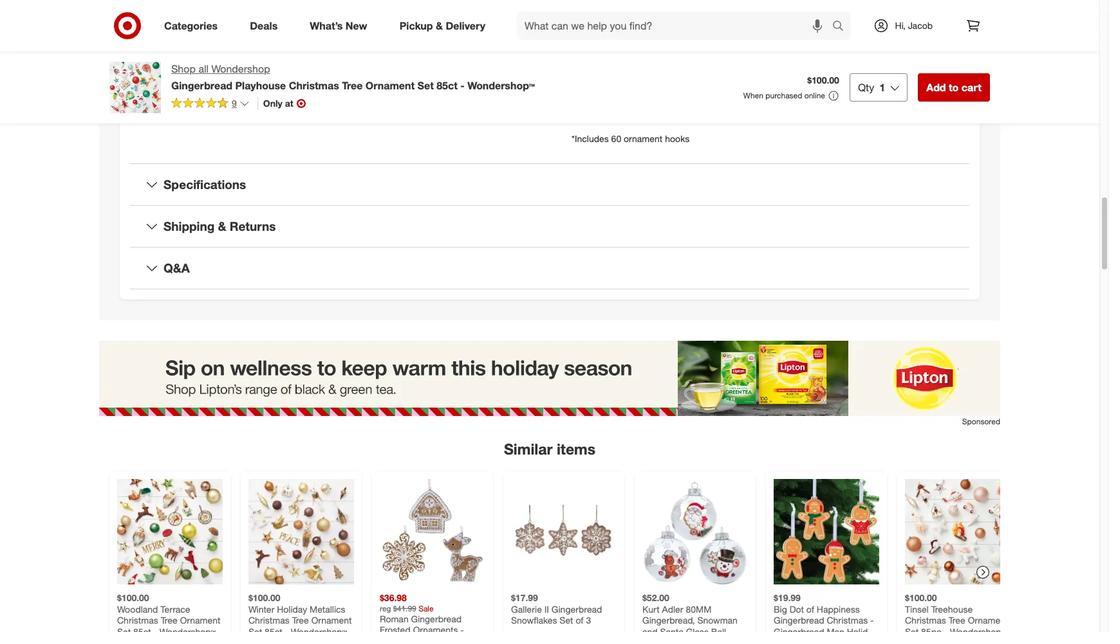 Task type: locate. For each thing, give the bounding box(es) containing it.
gingerbread
[[628, 5, 678, 16], [171, 79, 232, 92], [552, 604, 602, 615], [774, 615, 824, 626], [774, 627, 824, 633]]

2 vertical spatial resistant
[[631, 95, 669, 106]]

kurt
[[643, 604, 660, 615]]

gingerbread inside 3pcs - fabric gingerbread men ornaments 3pcs - felt pickle ornaments
[[628, 5, 678, 16]]

1 vertical spatial resistant
[[626, 56, 664, 67]]

categories link
[[153, 12, 234, 40]]

85ct inside $100.00 woodland terrace christmas tree ornament set 85ct - wondershop™
[[133, 627, 151, 633]]

tree down "treehouse"
[[949, 615, 966, 626]]

$52.00
[[643, 593, 670, 604]]

christmas down winter
[[249, 615, 290, 626]]

set inside $100.00 winter holiday metallics christmas tree ornament set 85ct - wondershop™
[[249, 627, 262, 633]]

& for shipping
[[218, 219, 226, 234]]

80mm
[[686, 604, 712, 615]]

0 vertical spatial &
[[436, 19, 443, 32]]

set left 85pc
[[905, 627, 919, 633]]

treehouse
[[931, 604, 973, 615]]

christmas inside $100.00 tinsel treehouse christmas tree ornament set 85pc - wondershop™
[[905, 615, 946, 626]]

8pcs
[[572, 43, 592, 54]]

of
[[807, 604, 814, 615], [576, 615, 584, 626]]

q&a
[[164, 261, 190, 276]]

pickup & delivery link
[[389, 12, 502, 40]]

1 horizontal spatial &
[[436, 19, 443, 32]]

-
[[594, 5, 598, 16], [594, 18, 598, 29], [461, 79, 465, 92], [871, 615, 874, 626], [154, 627, 157, 633], [285, 627, 288, 633], [944, 627, 948, 633]]

*includes 60 ornament hooks
[[572, 134, 690, 144]]

sale
[[419, 604, 434, 614]]

resistant
[[626, 43, 664, 54], [626, 56, 664, 67], [631, 95, 669, 106]]

1 3pcs from the top
[[572, 5, 592, 16]]

ball
[[671, 95, 686, 106]]

tree inside $100.00 tinsel treehouse christmas tree ornament set 85pc - wondershop™
[[949, 615, 966, 626]]

85ct inside $100.00 winter holiday metallics christmas tree ornament set 85ct - wondershop™
[[265, 627, 282, 633]]

ornaments
[[701, 5, 746, 16], [644, 18, 689, 29], [689, 43, 734, 54], [685, 56, 730, 67], [689, 95, 733, 106]]

ornament
[[366, 79, 415, 92], [180, 615, 220, 626], [311, 615, 352, 626], [968, 615, 1009, 626]]

9 link
[[171, 97, 250, 112]]

tree
[[342, 79, 363, 92], [161, 615, 178, 626], [292, 615, 309, 626], [949, 615, 966, 626]]

items
[[557, 440, 596, 458]]

christmas inside $100.00 woodland terrace christmas tree ornament set 85ct - wondershop™
[[117, 615, 158, 626]]

set down winter
[[249, 627, 262, 633]]

returns
[[230, 219, 276, 234]]

shatter
[[594, 43, 623, 54], [594, 56, 623, 67], [599, 95, 628, 106]]

happiness
[[817, 604, 860, 615]]

tree down "holiday"
[[292, 615, 309, 626]]

gingerbread inside shop all wondershop gingerbread playhouse christmas tree ornament set 85ct - wondershop™
[[171, 79, 232, 92]]

What can we help you find? suggestions appear below search field
[[517, 12, 835, 40]]

0 vertical spatial resistant
[[626, 43, 664, 54]]

25pcs
[[572, 95, 597, 106]]

& left returns at the top of page
[[218, 219, 226, 234]]

$17.99 gallerie ii gingerbread snowflakes set of 3
[[511, 593, 602, 626]]

add to cart button
[[918, 73, 990, 102]]

star
[[666, 56, 682, 67]]

purchased
[[766, 91, 803, 100]]

shatter right the "6pcs"
[[594, 56, 623, 67]]

&
[[436, 19, 443, 32], [218, 219, 226, 234]]

set inside $17.99 gallerie ii gingerbread snowflakes set of 3
[[560, 615, 573, 626]]

gingerbread for wondershop
[[171, 79, 232, 92]]

9
[[232, 98, 237, 109]]

christmas down woodland
[[117, 615, 158, 626]]

0 vertical spatial shatter
[[594, 43, 623, 54]]

snowman
[[698, 615, 738, 626]]

- inside the $19.99 big dot of happiness gingerbread christmas - gingerbread man holid
[[871, 615, 874, 626]]

gingerbread inside $17.99 gallerie ii gingerbread snowflakes set of 3
[[552, 604, 602, 615]]

ornament inside shop all wondershop gingerbread playhouse christmas tree ornament set 85ct - wondershop™
[[366, 79, 415, 92]]

$100.00 inside $100.00 tinsel treehouse christmas tree ornament set 85pc - wondershop™
[[905, 593, 937, 604]]

ornaments down men
[[644, 18, 689, 29]]

85pc
[[921, 627, 942, 633]]

shipping & returns button
[[130, 206, 970, 247]]

& for pickup
[[436, 19, 443, 32]]

add to cart
[[927, 81, 982, 94]]

$100.00 up online
[[808, 75, 840, 86]]

pickup
[[400, 19, 433, 32]]

$100.00 for $100.00
[[808, 75, 840, 86]]

85ct
[[437, 79, 458, 92], [133, 627, 151, 633], [265, 627, 282, 633]]

2 horizontal spatial 85ct
[[437, 79, 458, 92]]

& right pickup
[[436, 19, 443, 32]]

1 vertical spatial 3pcs
[[572, 18, 592, 29]]

3pcs
[[572, 5, 592, 16], [572, 18, 592, 29]]

deals
[[250, 19, 278, 32]]

& inside 'dropdown button'
[[218, 219, 226, 234]]

tree inside $100.00 winter holiday metallics christmas tree ornament set 85ct - wondershop™
[[292, 615, 309, 626]]

3pcs left fabric
[[572, 5, 592, 16]]

reg
[[380, 604, 391, 614]]

wondershop
[[212, 62, 270, 75]]

man
[[827, 627, 845, 633]]

1 horizontal spatial 85ct
[[265, 627, 282, 633]]

set down pickup
[[418, 79, 434, 92]]

cart
[[962, 81, 982, 94]]

what's
[[310, 19, 343, 32]]

1 vertical spatial &
[[218, 219, 226, 234]]

$100.00 inside $100.00 woodland terrace christmas tree ornament set 85ct - wondershop™
[[117, 593, 149, 604]]

1 horizontal spatial of
[[807, 604, 814, 615]]

ornaments right men
[[701, 5, 746, 16]]

$100.00 for $100.00 tinsel treehouse christmas tree ornament set 85pc - wondershop™
[[905, 593, 937, 604]]

add
[[927, 81, 946, 94]]

gingerbread for ii
[[552, 604, 602, 615]]

what's new link
[[299, 12, 384, 40]]

$100.00 for $100.00 winter holiday metallics christmas tree ornament set 85ct - wondershop™
[[249, 593, 281, 604]]

set down woodland
[[117, 627, 131, 633]]

shatter down the felt
[[594, 43, 623, 54]]

tree down 'new'
[[342, 79, 363, 92]]

2 vertical spatial shatter
[[599, 95, 628, 106]]

of right dot
[[807, 604, 814, 615]]

big dot of happiness gingerbread christmas - gingerbread man holiday party decorations - christmas tree ornaments - set of 12 image
[[774, 479, 880, 585]]

tree down terrace
[[161, 615, 178, 626]]

resistant for finial
[[626, 43, 664, 54]]

christmas up at
[[289, 79, 339, 92]]

tinsel treehouse christmas tree ornament set 85pc - wondershop™ image
[[905, 479, 1011, 585]]

tree inside $100.00 woodland terrace christmas tree ornament set 85ct - wondershop™
[[161, 615, 178, 626]]

finial
[[666, 43, 687, 54]]

ornaments right finial
[[689, 43, 734, 54]]

what's new
[[310, 19, 367, 32]]

- inside shop all wondershop gingerbread playhouse christmas tree ornament set 85ct - wondershop™
[[461, 79, 465, 92]]

0 vertical spatial 3pcs
[[572, 5, 592, 16]]

0 horizontal spatial &
[[218, 219, 226, 234]]

*includes
[[572, 134, 609, 144]]

hi,
[[895, 20, 906, 31]]

shipping & returns
[[164, 219, 276, 234]]

85ct down pickup & delivery link
[[437, 79, 458, 92]]

set left 3
[[560, 615, 573, 626]]

wondershop™ inside $100.00 winter holiday metallics christmas tree ornament set 85ct - wondershop™
[[291, 627, 347, 633]]

resistant left the "ball" at the right top of the page
[[631, 95, 669, 106]]

set inside $100.00 tinsel treehouse christmas tree ornament set 85pc - wondershop™
[[905, 627, 919, 633]]

$100.00 up winter
[[249, 593, 281, 604]]

$100.00 inside $100.00 winter holiday metallics christmas tree ornament set 85ct - wondershop™
[[249, 593, 281, 604]]

pickle
[[617, 18, 641, 29]]

all
[[199, 62, 209, 75]]

$41.99
[[393, 604, 416, 614]]

christmas down happiness
[[827, 615, 868, 626]]

set inside shop all wondershop gingerbread playhouse christmas tree ornament set 85ct - wondershop™
[[418, 79, 434, 92]]

gallerie ii gingerbread snowflakes set of 3 image
[[511, 479, 617, 585]]

glass
[[686, 627, 709, 633]]

85ct inside shop all wondershop gingerbread playhouse christmas tree ornament set 85ct - wondershop™
[[437, 79, 458, 92]]

fabric
[[600, 5, 625, 16]]

gallerie
[[511, 604, 542, 615]]

and
[[643, 627, 658, 633]]

delivery
[[446, 19, 485, 32]]

resistant for ball
[[631, 95, 669, 106]]

christmas
[[289, 79, 339, 92], [117, 615, 158, 626], [249, 615, 290, 626], [827, 615, 868, 626], [905, 615, 946, 626]]

0 horizontal spatial of
[[576, 615, 584, 626]]

resistant down 'pickle'
[[626, 43, 664, 54]]

categories
[[164, 19, 218, 32]]

$100.00 up woodland
[[117, 593, 149, 604]]

shatter right 25pcs at top right
[[599, 95, 628, 106]]

christmas up 85pc
[[905, 615, 946, 626]]

85ct down winter
[[265, 627, 282, 633]]

$100.00 tinsel treehouse christmas tree ornament set 85pc - wondershop™
[[905, 593, 1009, 633]]

ornament inside $100.00 woodland terrace christmas tree ornament set 85ct - wondershop™
[[180, 615, 220, 626]]

0 horizontal spatial 85ct
[[133, 627, 151, 633]]

metallics
[[310, 604, 345, 615]]

3pcs - fabric gingerbread men ornaments 3pcs - felt pickle ornaments
[[572, 5, 746, 29]]

85ct down woodland
[[133, 627, 151, 633]]

$100.00 up tinsel
[[905, 593, 937, 604]]

resistant left star
[[626, 56, 664, 67]]

3pcs left the felt
[[572, 18, 592, 29]]

image of gingerbread playhouse christmas tree ornament set 85ct - wondershop™ image
[[109, 62, 161, 113]]

shatter for 25pcs
[[599, 95, 628, 106]]

of left 3
[[576, 615, 584, 626]]

$100.00
[[808, 75, 840, 86], [117, 593, 149, 604], [249, 593, 281, 604], [905, 593, 937, 604]]

$100.00 for $100.00 woodland terrace christmas tree ornament set 85ct - wondershop™
[[117, 593, 149, 604]]



Task type: describe. For each thing, give the bounding box(es) containing it.
shatter for 8pcs
[[594, 43, 623, 54]]

gingerbread for fabric
[[628, 5, 678, 16]]

search button
[[826, 12, 857, 42]]

pickup & delivery
[[400, 19, 485, 32]]

$19.99 big dot of happiness gingerbread christmas - gingerbread man holid
[[774, 593, 877, 633]]

gingerbread,
[[643, 615, 695, 626]]

felt
[[600, 18, 615, 29]]

2 3pcs from the top
[[572, 18, 592, 29]]

hooks
[[665, 134, 690, 144]]

$36.98 reg $41.99 sale
[[380, 593, 434, 614]]

ornaments right star
[[685, 56, 730, 67]]

$100.00 winter holiday metallics christmas tree ornament set 85ct - wondershop™
[[249, 593, 352, 633]]

men
[[681, 5, 698, 16]]

when purchased online
[[744, 91, 825, 100]]

dot
[[790, 604, 804, 615]]

- inside $100.00 tinsel treehouse christmas tree ornament set 85pc - wondershop™
[[944, 627, 948, 633]]

- inside $100.00 woodland terrace christmas tree ornament set 85ct - wondershop™
[[154, 627, 157, 633]]

$52.00 kurt adler 80mm gingerbread, snowman and santa glass ba
[[643, 593, 739, 633]]

wondershop™ inside $100.00 woodland terrace christmas tree ornament set 85ct - wondershop™
[[160, 627, 216, 633]]

hi, jacob
[[895, 20, 933, 31]]

terrace
[[161, 604, 190, 615]]

specifications button
[[130, 164, 970, 206]]

similar items region
[[99, 341, 1019, 633]]

1
[[880, 81, 885, 94]]

- inside $100.00 winter holiday metallics christmas tree ornament set 85ct - wondershop™
[[285, 627, 288, 633]]

shop
[[171, 62, 196, 75]]

when
[[744, 91, 764, 100]]

jacob
[[908, 20, 933, 31]]

santa
[[660, 627, 684, 633]]

ornaments right the "ball" at the right top of the page
[[689, 95, 733, 106]]

deals link
[[239, 12, 294, 40]]

at
[[285, 98, 293, 109]]

8pcs shatter resistant finial ornaments 6pcs shatter resistant star ornaments
[[572, 43, 734, 67]]

to
[[949, 81, 959, 94]]

6pcs
[[572, 56, 592, 67]]

3
[[586, 615, 591, 626]]

roman gingerbread frosted ornaments  -  three ornaments 3.75 inches -  snowflake house reindeer  -  134863  -  polyresin  -  multicolored image
[[380, 479, 485, 585]]

q&a button
[[130, 248, 970, 289]]

specifications
[[164, 177, 246, 192]]

search
[[826, 20, 857, 33]]

ornament inside $100.00 winter holiday metallics christmas tree ornament set 85ct - wondershop™
[[311, 615, 352, 626]]

christmas inside shop all wondershop gingerbread playhouse christmas tree ornament set 85ct - wondershop™
[[289, 79, 339, 92]]

ornament
[[624, 134, 663, 144]]

$19.99
[[774, 593, 801, 604]]

christmas inside the $19.99 big dot of happiness gingerbread christmas - gingerbread man holid
[[827, 615, 868, 626]]

ornament inside $100.00 tinsel treehouse christmas tree ornament set 85pc - wondershop™
[[968, 615, 1009, 626]]

shop all wondershop gingerbread playhouse christmas tree ornament set 85ct - wondershop™
[[171, 62, 535, 92]]

kurt adler 80mm gingerbread, snowman and santa glass ball ornaments, 6-piece set image
[[643, 479, 748, 585]]

set inside $100.00 woodland terrace christmas tree ornament set 85ct - wondershop™
[[117, 627, 131, 633]]

1 vertical spatial shatter
[[594, 56, 623, 67]]

wondershop™ inside $100.00 tinsel treehouse christmas tree ornament set 85pc - wondershop™
[[950, 627, 1006, 633]]

$100.00 woodland terrace christmas tree ornament set 85ct - wondershop™
[[117, 593, 220, 633]]

winter
[[249, 604, 275, 615]]

of inside $17.99 gallerie ii gingerbread snowflakes set of 3
[[576, 615, 584, 626]]

25pcs shatter resistant ball ornaments (2.5"diameter)
[[572, 95, 792, 106]]

holiday
[[277, 604, 307, 615]]

only
[[263, 98, 283, 109]]

woodland
[[117, 604, 158, 615]]

$17.99
[[511, 593, 538, 604]]

big
[[774, 604, 787, 615]]

playhouse
[[235, 79, 286, 92]]

similar items
[[504, 440, 596, 458]]

wondershop™ inside shop all wondershop gingerbread playhouse christmas tree ornament set 85ct - wondershop™
[[468, 79, 535, 92]]

60
[[611, 134, 621, 144]]

adler
[[662, 604, 683, 615]]

christmas inside $100.00 winter holiday metallics christmas tree ornament set 85ct - wondershop™
[[249, 615, 290, 626]]

tree inside shop all wondershop gingerbread playhouse christmas tree ornament set 85ct - wondershop™
[[342, 79, 363, 92]]

only at
[[263, 98, 293, 109]]

$36.98
[[380, 593, 407, 604]]

ii
[[545, 604, 549, 615]]

new
[[346, 19, 367, 32]]

(2.5"diameter)
[[736, 95, 792, 106]]

winter holiday metallics christmas tree ornament set 85ct - wondershop™ image
[[249, 479, 354, 585]]

qty 1
[[858, 81, 885, 94]]

shipping
[[164, 219, 215, 234]]

of inside the $19.99 big dot of happiness gingerbread christmas - gingerbread man holid
[[807, 604, 814, 615]]

advertisement region
[[99, 341, 1001, 416]]

snowflakes
[[511, 615, 557, 626]]

woodland terrace christmas tree ornament set 85ct - wondershop™ image
[[117, 479, 223, 585]]

online
[[805, 91, 825, 100]]

sponsored
[[962, 417, 1001, 427]]

qty
[[858, 81, 875, 94]]



Task type: vqa. For each thing, say whether or not it's contained in the screenshot.


